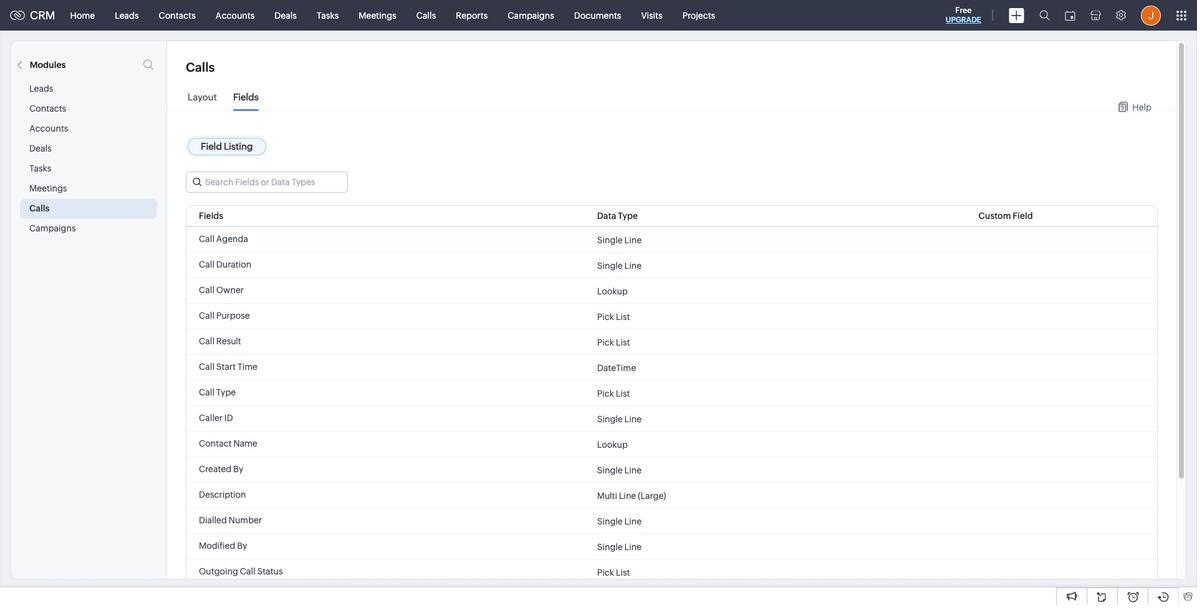 Task type: describe. For each thing, give the bounding box(es) containing it.
contact name
[[199, 438, 258, 448]]

campaigns inside campaigns link
[[508, 10, 554, 20]]

call for call purpose
[[199, 311, 215, 321]]

campaigns link
[[498, 0, 564, 30]]

caller id
[[199, 413, 233, 423]]

line for call duration
[[625, 260, 642, 270]]

created by
[[199, 464, 243, 474]]

single for modified by
[[597, 542, 623, 552]]

type for call type
[[216, 387, 236, 397]]

call purpose
[[199, 311, 250, 321]]

search element
[[1032, 0, 1058, 31]]

reports link
[[446, 0, 498, 30]]

single line for call duration
[[597, 260, 642, 270]]

1 vertical spatial meetings
[[29, 183, 67, 193]]

call start time
[[199, 362, 258, 372]]

free
[[956, 6, 972, 15]]

single for caller id
[[597, 414, 623, 424]]

call for call agenda
[[199, 234, 215, 244]]

call duration
[[199, 259, 252, 269]]

accounts link
[[206, 0, 265, 30]]

projects
[[683, 10, 716, 20]]

lookup for call owner
[[597, 286, 628, 296]]

modified by
[[199, 541, 247, 551]]

modules
[[30, 60, 66, 70]]

line for dialled number
[[625, 516, 642, 526]]

line for caller id
[[625, 414, 642, 424]]

call for call start time
[[199, 362, 215, 372]]

single for call duration
[[597, 260, 623, 270]]

(large)
[[638, 491, 666, 501]]

line for call agenda
[[625, 235, 642, 245]]

calls link
[[407, 0, 446, 30]]

help
[[1133, 102, 1152, 112]]

fields link
[[233, 92, 259, 112]]

data type
[[597, 211, 638, 221]]

created
[[199, 464, 232, 474]]

call result
[[199, 336, 241, 346]]

single for dialled number
[[597, 516, 623, 526]]

1 horizontal spatial calls
[[186, 60, 215, 74]]

0 horizontal spatial deals
[[29, 143, 52, 153]]

contact
[[199, 438, 232, 448]]

line for description
[[619, 491, 636, 501]]

deals link
[[265, 0, 307, 30]]

2 vertical spatial calls
[[29, 203, 50, 213]]

documents link
[[564, 0, 632, 30]]

profile element
[[1134, 0, 1169, 30]]

single for created by
[[597, 465, 623, 475]]

layout
[[188, 92, 217, 102]]

dialled
[[199, 515, 227, 525]]

free upgrade
[[946, 6, 982, 24]]

pick for call result
[[597, 337, 614, 347]]

pick list for call result
[[597, 337, 630, 347]]

profile image
[[1141, 5, 1161, 25]]

pick for call type
[[597, 388, 614, 398]]

call for call owner
[[199, 285, 215, 295]]

purpose
[[216, 311, 250, 321]]

1 horizontal spatial tasks
[[317, 10, 339, 20]]

1 horizontal spatial meetings
[[359, 10, 397, 20]]

call for call duration
[[199, 259, 215, 269]]

layout link
[[188, 92, 217, 112]]

search image
[[1040, 10, 1050, 21]]

0 horizontal spatial fields
[[199, 211, 223, 221]]

by for modified by
[[237, 541, 247, 551]]

status
[[257, 566, 283, 576]]

type for data type
[[618, 211, 638, 221]]

crm
[[30, 9, 55, 22]]

0 vertical spatial leads
[[115, 10, 139, 20]]

agenda
[[216, 234, 248, 244]]

call owner
[[199, 285, 244, 295]]

documents
[[574, 10, 622, 20]]



Task type: locate. For each thing, give the bounding box(es) containing it.
line for modified by
[[625, 542, 642, 552]]

result
[[216, 336, 241, 346]]

call left result
[[199, 336, 215, 346]]

home link
[[60, 0, 105, 30]]

single for call agenda
[[597, 235, 623, 245]]

campaigns
[[508, 10, 554, 20], [29, 223, 76, 233]]

4 pick list from the top
[[597, 567, 630, 577]]

0 horizontal spatial accounts
[[29, 124, 68, 133]]

1 vertical spatial fields
[[199, 211, 223, 221]]

deals
[[275, 10, 297, 20], [29, 143, 52, 153]]

single line
[[597, 235, 642, 245], [597, 260, 642, 270], [597, 414, 642, 424], [597, 465, 642, 475], [597, 516, 642, 526], [597, 542, 642, 552]]

type right data
[[618, 211, 638, 221]]

4 single from the top
[[597, 465, 623, 475]]

1 vertical spatial accounts
[[29, 124, 68, 133]]

1 pick list from the top
[[597, 312, 630, 322]]

fields up the 'call agenda'
[[199, 211, 223, 221]]

meetings
[[359, 10, 397, 20], [29, 183, 67, 193]]

multi
[[597, 491, 617, 501]]

3 single from the top
[[597, 414, 623, 424]]

6 single line from the top
[[597, 542, 642, 552]]

1 vertical spatial campaigns
[[29, 223, 76, 233]]

0 vertical spatial calls
[[416, 10, 436, 20]]

outgoing call status
[[199, 566, 283, 576]]

list for call type
[[616, 388, 630, 398]]

list for call result
[[616, 337, 630, 347]]

contacts right leads link
[[159, 10, 196, 20]]

contacts down modules
[[29, 104, 66, 114]]

3 single line from the top
[[597, 414, 642, 424]]

0 vertical spatial deals
[[275, 10, 297, 20]]

pick
[[597, 312, 614, 322], [597, 337, 614, 347], [597, 388, 614, 398], [597, 567, 614, 577]]

leads right home
[[115, 10, 139, 20]]

call left purpose
[[199, 311, 215, 321]]

1 vertical spatial contacts
[[29, 104, 66, 114]]

1 horizontal spatial leads
[[115, 10, 139, 20]]

0 vertical spatial campaigns
[[508, 10, 554, 20]]

call
[[199, 234, 215, 244], [199, 259, 215, 269], [199, 285, 215, 295], [199, 311, 215, 321], [199, 336, 215, 346], [199, 362, 215, 372], [199, 387, 215, 397], [240, 566, 256, 576]]

0 horizontal spatial tasks
[[29, 163, 51, 173]]

0 horizontal spatial type
[[216, 387, 236, 397]]

1 single from the top
[[597, 235, 623, 245]]

meetings link
[[349, 0, 407, 30]]

create menu image
[[1009, 8, 1025, 23]]

0 vertical spatial tasks
[[317, 10, 339, 20]]

description
[[199, 490, 246, 500]]

1 vertical spatial leads
[[29, 84, 53, 94]]

1 horizontal spatial campaigns
[[508, 10, 554, 20]]

visits
[[641, 10, 663, 20]]

number
[[229, 515, 262, 525]]

2 single from the top
[[597, 260, 623, 270]]

1 vertical spatial deals
[[29, 143, 52, 153]]

by right modified
[[237, 541, 247, 551]]

0 horizontal spatial contacts
[[29, 104, 66, 114]]

4 single line from the top
[[597, 465, 642, 475]]

single line for call agenda
[[597, 235, 642, 245]]

call agenda
[[199, 234, 248, 244]]

owner
[[216, 285, 244, 295]]

1 horizontal spatial accounts
[[216, 10, 255, 20]]

id
[[224, 413, 233, 423]]

3 pick from the top
[[597, 388, 614, 398]]

duration
[[216, 259, 252, 269]]

accounts inside "link"
[[216, 10, 255, 20]]

leads down modules
[[29, 84, 53, 94]]

type down start
[[216, 387, 236, 397]]

1 vertical spatial calls
[[186, 60, 215, 74]]

0 horizontal spatial meetings
[[29, 183, 67, 193]]

1 horizontal spatial type
[[618, 211, 638, 221]]

leads
[[115, 10, 139, 20], [29, 84, 53, 94]]

1 list from the top
[[616, 312, 630, 322]]

pick for call purpose
[[597, 312, 614, 322]]

0 vertical spatial meetings
[[359, 10, 397, 20]]

single line for caller id
[[597, 414, 642, 424]]

single line for dialled number
[[597, 516, 642, 526]]

upgrade
[[946, 16, 982, 24]]

Search Fields or Data Types text field
[[186, 172, 347, 192]]

5 single line from the top
[[597, 516, 642, 526]]

single line for modified by
[[597, 542, 642, 552]]

pick list for call type
[[597, 388, 630, 398]]

lookup for contact name
[[597, 439, 628, 449]]

tasks
[[317, 10, 339, 20], [29, 163, 51, 173]]

1 vertical spatial type
[[216, 387, 236, 397]]

2 pick list from the top
[[597, 337, 630, 347]]

0 vertical spatial accounts
[[216, 10, 255, 20]]

1 horizontal spatial deals
[[275, 10, 297, 20]]

dialled number
[[199, 515, 262, 525]]

contacts
[[159, 10, 196, 20], [29, 104, 66, 114]]

single line for created by
[[597, 465, 642, 475]]

calendar image
[[1065, 10, 1076, 20]]

pick list for call purpose
[[597, 312, 630, 322]]

fields right the 'layout'
[[233, 92, 259, 102]]

pick for outgoing call status
[[597, 567, 614, 577]]

3 pick list from the top
[[597, 388, 630, 398]]

line for created by
[[625, 465, 642, 475]]

contacts link
[[149, 0, 206, 30]]

deals inside deals link
[[275, 10, 297, 20]]

data
[[597, 211, 616, 221]]

list
[[616, 312, 630, 322], [616, 337, 630, 347], [616, 388, 630, 398], [616, 567, 630, 577]]

create menu element
[[1002, 0, 1032, 30]]

name
[[234, 438, 258, 448]]

0 vertical spatial fields
[[233, 92, 259, 102]]

call left start
[[199, 362, 215, 372]]

caller
[[199, 413, 223, 423]]

2 pick from the top
[[597, 337, 614, 347]]

0 vertical spatial lookup
[[597, 286, 628, 296]]

by right created
[[233, 464, 243, 474]]

type
[[618, 211, 638, 221], [216, 387, 236, 397]]

call for call type
[[199, 387, 215, 397]]

2 horizontal spatial calls
[[416, 10, 436, 20]]

list for call purpose
[[616, 312, 630, 322]]

0 horizontal spatial calls
[[29, 203, 50, 213]]

call left "status"
[[240, 566, 256, 576]]

1 horizontal spatial contacts
[[159, 10, 196, 20]]

3 list from the top
[[616, 388, 630, 398]]

1 lookup from the top
[[597, 286, 628, 296]]

4 list from the top
[[616, 567, 630, 577]]

line
[[625, 235, 642, 245], [625, 260, 642, 270], [625, 414, 642, 424], [625, 465, 642, 475], [619, 491, 636, 501], [625, 516, 642, 526], [625, 542, 642, 552]]

0 horizontal spatial leads
[[29, 84, 53, 94]]

by
[[233, 464, 243, 474], [237, 541, 247, 551]]

1 vertical spatial lookup
[[597, 439, 628, 449]]

call left duration
[[199, 259, 215, 269]]

accounts
[[216, 10, 255, 20], [29, 124, 68, 133]]

projects link
[[673, 0, 726, 30]]

list for outgoing call status
[[616, 567, 630, 577]]

time
[[238, 362, 258, 372]]

1 vertical spatial by
[[237, 541, 247, 551]]

modified
[[199, 541, 235, 551]]

crm link
[[10, 9, 55, 22]]

calls
[[416, 10, 436, 20], [186, 60, 215, 74], [29, 203, 50, 213]]

single
[[597, 235, 623, 245], [597, 260, 623, 270], [597, 414, 623, 424], [597, 465, 623, 475], [597, 516, 623, 526], [597, 542, 623, 552]]

datetime
[[597, 363, 636, 373]]

fields
[[233, 92, 259, 102], [199, 211, 223, 221]]

2 list from the top
[[616, 337, 630, 347]]

call type
[[199, 387, 236, 397]]

4 pick from the top
[[597, 567, 614, 577]]

visits link
[[632, 0, 673, 30]]

1 pick from the top
[[597, 312, 614, 322]]

call left agenda
[[199, 234, 215, 244]]

call left owner at the left top of the page
[[199, 285, 215, 295]]

0 vertical spatial type
[[618, 211, 638, 221]]

tasks link
[[307, 0, 349, 30]]

pick list
[[597, 312, 630, 322], [597, 337, 630, 347], [597, 388, 630, 398], [597, 567, 630, 577]]

0 vertical spatial by
[[233, 464, 243, 474]]

0 vertical spatial contacts
[[159, 10, 196, 20]]

call up the caller
[[199, 387, 215, 397]]

reports
[[456, 10, 488, 20]]

start
[[216, 362, 236, 372]]

outgoing
[[199, 566, 238, 576]]

2 single line from the top
[[597, 260, 642, 270]]

2 lookup from the top
[[597, 439, 628, 449]]

1 vertical spatial tasks
[[29, 163, 51, 173]]

1 horizontal spatial fields
[[233, 92, 259, 102]]

home
[[70, 10, 95, 20]]

0 horizontal spatial campaigns
[[29, 223, 76, 233]]

custom
[[979, 211, 1011, 221]]

custom field
[[979, 211, 1033, 221]]

lookup
[[597, 286, 628, 296], [597, 439, 628, 449]]

leads link
[[105, 0, 149, 30]]

6 single from the top
[[597, 542, 623, 552]]

multi line (large)
[[597, 491, 666, 501]]

by for created by
[[233, 464, 243, 474]]

pick list for outgoing call status
[[597, 567, 630, 577]]

field
[[1013, 211, 1033, 221]]

1 single line from the top
[[597, 235, 642, 245]]

5 single from the top
[[597, 516, 623, 526]]

call for call result
[[199, 336, 215, 346]]



Task type: vqa. For each thing, say whether or not it's contained in the screenshot.
Layout 'link'
yes



